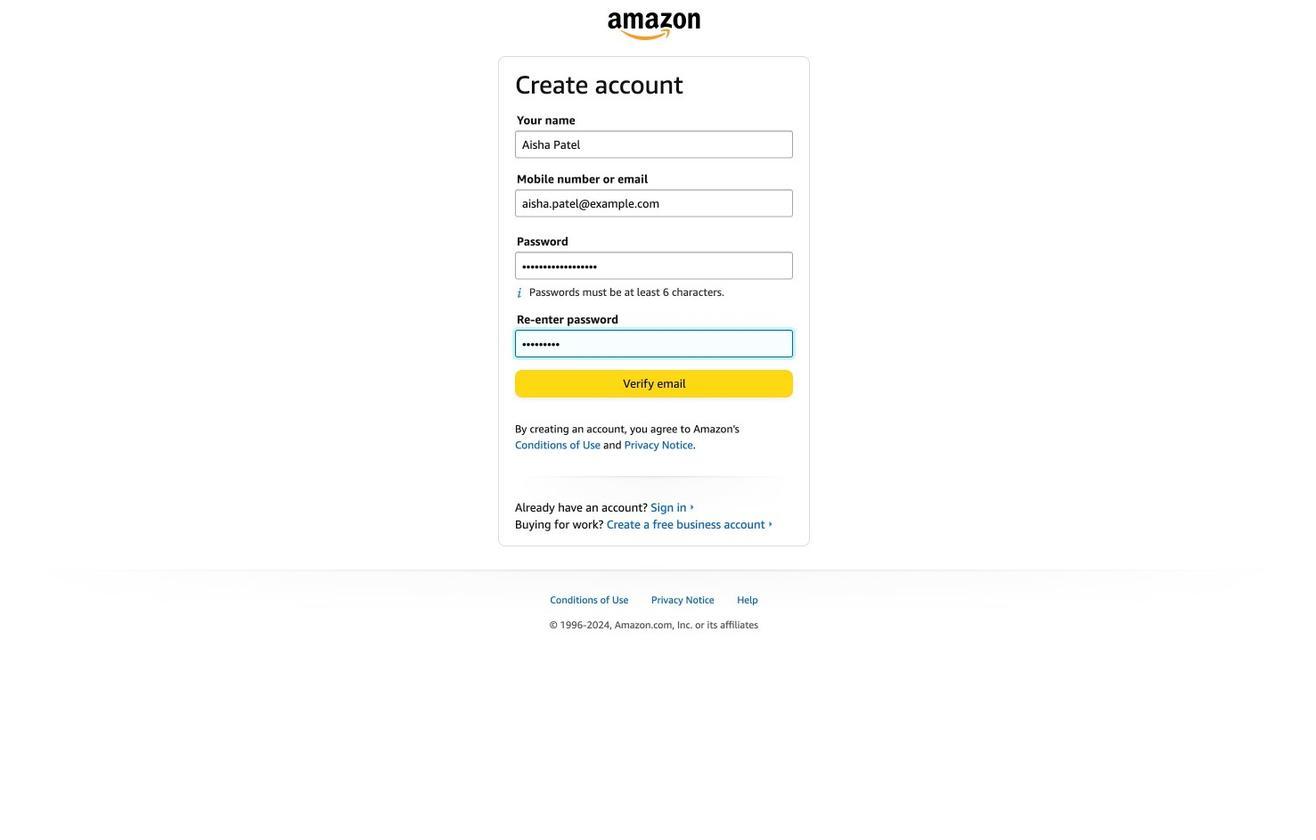 Task type: vqa. For each thing, say whether or not it's contained in the screenshot.
Mask inside the 2PCS Lip Mask Overnight, Honey&Sakura Day and Night Repair Sleeping Lip Balm, Fade Lip Lines Bee Balm, Hydrating &Prevention Dry and Crack Lip Scrubs Exfoliator
no



Task type: describe. For each thing, give the bounding box(es) containing it.
At least 6 characters password field
[[515, 252, 793, 280]]



Task type: locate. For each thing, give the bounding box(es) containing it.
alert image
[[517, 287, 529, 298]]

None submit
[[516, 371, 792, 396]]

None password field
[[515, 330, 793, 357]]

None email field
[[515, 189, 793, 217]]

First and last name text field
[[515, 131, 793, 158]]

amazon image
[[608, 12, 700, 40]]



